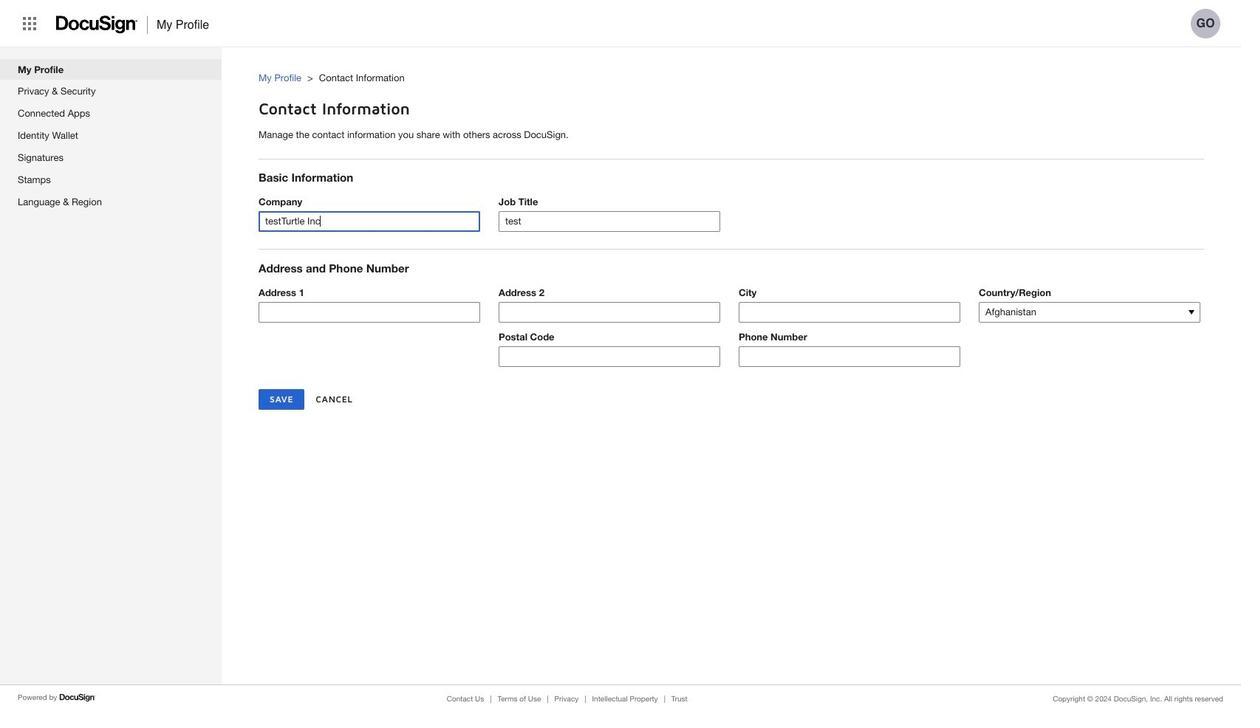 Task type: locate. For each thing, give the bounding box(es) containing it.
None text field
[[499, 212, 720, 232], [259, 303, 480, 322], [499, 347, 720, 366], [740, 347, 960, 366], [499, 212, 720, 232], [259, 303, 480, 322], [499, 347, 720, 366], [740, 347, 960, 366]]

None text field
[[259, 212, 480, 232], [499, 303, 720, 322], [740, 303, 960, 322], [259, 212, 480, 232], [499, 303, 720, 322], [740, 303, 960, 322]]

docusign image
[[56, 11, 138, 38], [59, 692, 96, 704]]

1 vertical spatial docusign image
[[59, 692, 96, 704]]

0 vertical spatial docusign image
[[56, 11, 138, 38]]



Task type: describe. For each thing, give the bounding box(es) containing it.
breadcrumb region
[[259, 57, 1241, 89]]



